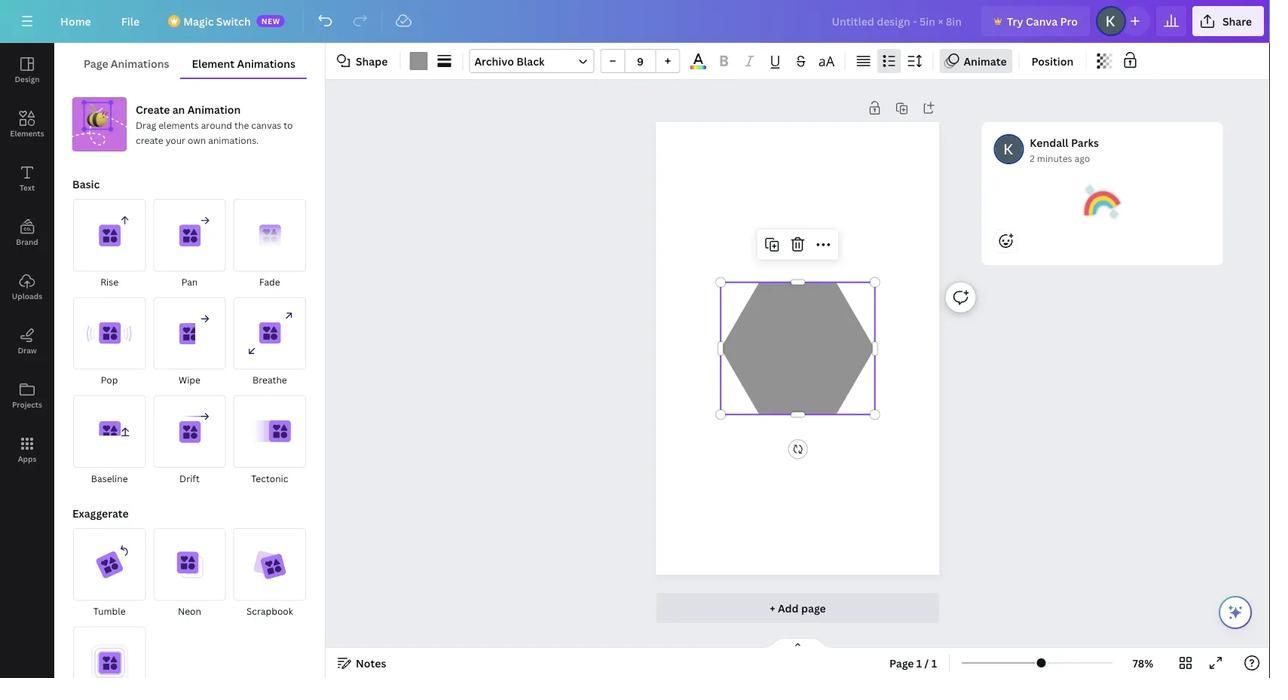 Task type: locate. For each thing, give the bounding box(es) containing it.
try
[[1007, 14, 1024, 28]]

drag
[[136, 119, 156, 131]]

pop button
[[72, 297, 147, 389]]

animations down file
[[111, 56, 169, 70]]

add
[[778, 601, 799, 616]]

tumble button
[[72, 528, 147, 620]]

pop
[[101, 374, 118, 387]]

draw
[[18, 345, 37, 355]]

pan button
[[153, 198, 227, 291]]

page for page animations
[[84, 56, 108, 70]]

wipe
[[179, 374, 201, 387]]

baseline
[[91, 472, 128, 485]]

archivo black
[[475, 54, 545, 68]]

elements button
[[0, 97, 54, 152]]

file button
[[109, 6, 152, 36]]

rise
[[100, 276, 118, 288]]

1 animations from the left
[[111, 56, 169, 70]]

create an animation drag elements around the canvas to create your own animations.
[[136, 102, 293, 146]]

0 horizontal spatial page
[[84, 56, 108, 70]]

black
[[517, 54, 545, 68]]

78%
[[1133, 656, 1154, 671]]

animations inside button
[[237, 56, 296, 70]]

switch
[[216, 14, 251, 28]]

canva assistant image
[[1227, 604, 1245, 622]]

animations
[[111, 56, 169, 70], [237, 56, 296, 70]]

fade button
[[233, 198, 307, 291]]

position button
[[1026, 49, 1080, 73]]

1 right /
[[932, 656, 937, 671]]

main menu bar
[[0, 0, 1270, 43]]

uploads button
[[0, 260, 54, 314]]

your
[[166, 134, 186, 146]]

animate button
[[940, 49, 1013, 73]]

Design title text field
[[820, 6, 976, 36]]

page left /
[[890, 656, 914, 671]]

pop image
[[73, 297, 146, 370]]

neon
[[178, 605, 201, 618]]

animations down new
[[237, 56, 296, 70]]

scrapbook button
[[233, 528, 307, 620]]

rise button
[[72, 198, 147, 291]]

tectonic button
[[233, 395, 307, 487]]

drift button
[[153, 395, 227, 487]]

notes button
[[332, 651, 392, 676]]

page inside button
[[84, 56, 108, 70]]

canvas
[[251, 119, 281, 131]]

an
[[172, 102, 185, 116]]

color range image
[[690, 66, 707, 69]]

basic
[[72, 177, 100, 191]]

– – number field
[[630, 54, 651, 68]]

1 horizontal spatial animations
[[237, 56, 296, 70]]

archivo black button
[[469, 49, 594, 73]]

group
[[600, 49, 680, 73]]

page 1 / 1
[[890, 656, 937, 671]]

file
[[121, 14, 140, 28]]

pan image
[[153, 199, 226, 272]]

magic
[[183, 14, 214, 28]]

create
[[136, 102, 170, 116]]

page
[[84, 56, 108, 70], [890, 656, 914, 671]]

animations inside button
[[111, 56, 169, 70]]

0 vertical spatial page
[[84, 56, 108, 70]]

element animations button
[[181, 49, 307, 78]]

home
[[60, 14, 91, 28]]

animate
[[964, 54, 1007, 68]]

page down home
[[84, 56, 108, 70]]

1 horizontal spatial 1
[[932, 656, 937, 671]]

the
[[234, 119, 249, 131]]

shape button
[[332, 49, 394, 73]]

draw button
[[0, 314, 54, 369]]

1 horizontal spatial page
[[890, 656, 914, 671]]

text button
[[0, 152, 54, 206]]

+ add page
[[770, 601, 826, 616]]

magic switch
[[183, 14, 251, 28]]

2 animations from the left
[[237, 56, 296, 70]]

1
[[917, 656, 922, 671], [932, 656, 937, 671]]

kendall
[[1030, 135, 1069, 150]]

78% button
[[1119, 651, 1168, 676]]

stomp image
[[73, 627, 146, 679]]

try canva pro
[[1007, 14, 1078, 28]]

create
[[136, 134, 163, 146]]

0 horizontal spatial 1
[[917, 656, 922, 671]]

1 left /
[[917, 656, 922, 671]]

tumble
[[93, 605, 126, 618]]

1 vertical spatial page
[[890, 656, 914, 671]]

0 horizontal spatial animations
[[111, 56, 169, 70]]

#919191 image
[[410, 52, 428, 70], [410, 52, 428, 70]]

show pages image
[[762, 638, 834, 650]]



Task type: vqa. For each thing, say whether or not it's contained in the screenshot.
DESIGN Button at the top
yes



Task type: describe. For each thing, give the bounding box(es) containing it.
rise image
[[73, 199, 146, 272]]

exaggerate
[[72, 506, 129, 521]]

fade
[[259, 276, 280, 288]]

page animations button
[[72, 49, 181, 78]]

notes
[[356, 656, 386, 671]]

animations for element animations
[[237, 56, 296, 70]]

uploads
[[12, 291, 42, 301]]

wipe button
[[153, 297, 227, 389]]

animations.
[[208, 134, 259, 146]]

page for page 1 / 1
[[890, 656, 914, 671]]

new
[[261, 16, 280, 26]]

elements
[[158, 119, 199, 131]]

try canva pro button
[[982, 6, 1090, 36]]

around
[[201, 119, 232, 131]]

scrapbook image
[[233, 528, 306, 601]]

breathe button
[[233, 297, 307, 389]]

apps button
[[0, 423, 54, 477]]

projects button
[[0, 369, 54, 423]]

baseline image
[[73, 396, 146, 468]]

own
[[188, 134, 206, 146]]

wipe image
[[153, 297, 226, 370]]

parks
[[1071, 135, 1099, 150]]

page animations
[[84, 56, 169, 70]]

brand
[[16, 237, 38, 247]]

animations for page animations
[[111, 56, 169, 70]]

text
[[20, 182, 35, 193]]

tectonic
[[251, 472, 288, 485]]

neon image
[[153, 528, 226, 601]]

baseline button
[[72, 395, 147, 487]]

fade image
[[233, 199, 306, 272]]

scrapbook
[[246, 605, 293, 618]]

2
[[1030, 152, 1035, 164]]

share button
[[1193, 6, 1264, 36]]

canva
[[1026, 14, 1058, 28]]

element animations
[[192, 56, 296, 70]]

archivo
[[475, 54, 514, 68]]

kendall parks list
[[982, 122, 1229, 314]]

share
[[1223, 14, 1252, 28]]

expressing gratitude image
[[1084, 184, 1121, 220]]

kendall parks 2 minutes ago
[[1030, 135, 1099, 164]]

/
[[925, 656, 929, 671]]

projects
[[12, 400, 42, 410]]

minutes
[[1037, 152, 1073, 164]]

side panel tab list
[[0, 43, 54, 477]]

tumble image
[[73, 528, 146, 601]]

animation
[[188, 102, 241, 116]]

2 1 from the left
[[932, 656, 937, 671]]

breathe image
[[233, 297, 306, 370]]

drift
[[179, 472, 200, 485]]

drift image
[[153, 396, 226, 468]]

+
[[770, 601, 776, 616]]

apps
[[18, 454, 36, 464]]

page
[[801, 601, 826, 616]]

+ add page button
[[656, 593, 940, 624]]

home link
[[48, 6, 103, 36]]

to
[[284, 119, 293, 131]]

pan
[[181, 276, 198, 288]]

neon button
[[153, 528, 227, 620]]

ago
[[1075, 152, 1090, 164]]

design
[[15, 74, 40, 84]]

tectonic image
[[233, 396, 306, 468]]

brand button
[[0, 206, 54, 260]]

pro
[[1060, 14, 1078, 28]]

shape
[[356, 54, 388, 68]]

design button
[[0, 43, 54, 97]]

element
[[192, 56, 235, 70]]

position
[[1032, 54, 1074, 68]]

elements
[[10, 128, 44, 138]]

breathe
[[253, 374, 287, 387]]

1 1 from the left
[[917, 656, 922, 671]]



